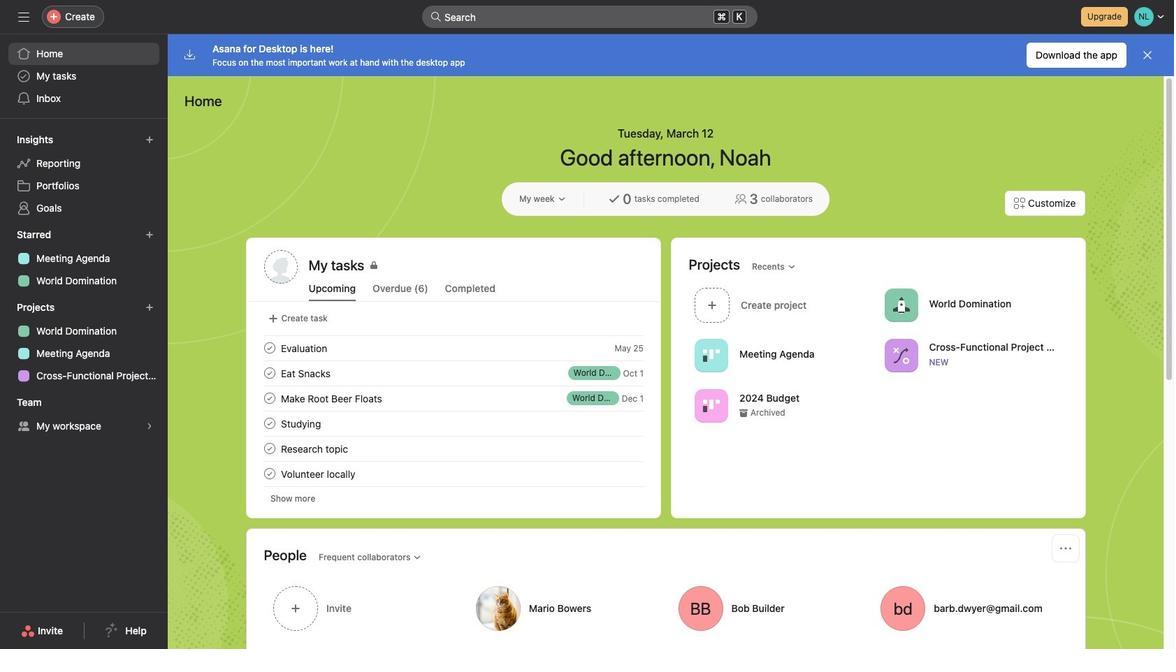 Task type: describe. For each thing, give the bounding box(es) containing it.
global element
[[0, 34, 168, 118]]

4 mark complete image from the top
[[261, 440, 278, 457]]

3 mark complete image from the top
[[261, 415, 278, 432]]

4 mark complete checkbox from the top
[[261, 415, 278, 432]]

1 mark complete checkbox from the top
[[261, 340, 278, 356]]

1 mark complete image from the top
[[261, 340, 278, 356]]

add profile photo image
[[264, 250, 297, 284]]

6 mark complete checkbox from the top
[[261, 466, 278, 482]]

2 mark complete checkbox from the top
[[261, 365, 278, 382]]

board image
[[703, 347, 720, 364]]

projects element
[[0, 295, 168, 390]]

insights element
[[0, 127, 168, 222]]

line_and_symbols image
[[893, 347, 909, 364]]

5 mark complete checkbox from the top
[[261, 440, 278, 457]]

2 mark complete image from the top
[[261, 390, 278, 407]]

new project or portfolio image
[[145, 303, 154, 312]]



Task type: vqa. For each thing, say whether or not it's contained in the screenshot.
Dismiss image
yes



Task type: locate. For each thing, give the bounding box(es) containing it.
None field
[[422, 6, 758, 28]]

add items to starred image
[[145, 231, 154, 239]]

mark complete image
[[261, 340, 278, 356], [261, 390, 278, 407], [261, 415, 278, 432], [261, 440, 278, 457], [261, 466, 278, 482]]

Mark complete checkbox
[[261, 340, 278, 356], [261, 365, 278, 382], [261, 390, 278, 407], [261, 415, 278, 432], [261, 440, 278, 457], [261, 466, 278, 482]]

dismiss image
[[1142, 50, 1153, 61]]

mark complete image
[[261, 365, 278, 382]]

teams element
[[0, 390, 168, 440]]

rocket image
[[893, 297, 909, 314]]

see details, my workspace image
[[145, 422, 154, 431]]

hide sidebar image
[[18, 11, 29, 22]]

Search tasks, projects, and more text field
[[422, 6, 758, 28]]

prominent image
[[431, 11, 442, 22]]

3 mark complete checkbox from the top
[[261, 390, 278, 407]]

new insights image
[[145, 136, 154, 144]]

starred element
[[0, 222, 168, 295]]

5 mark complete image from the top
[[261, 466, 278, 482]]

board image
[[703, 397, 720, 414]]



